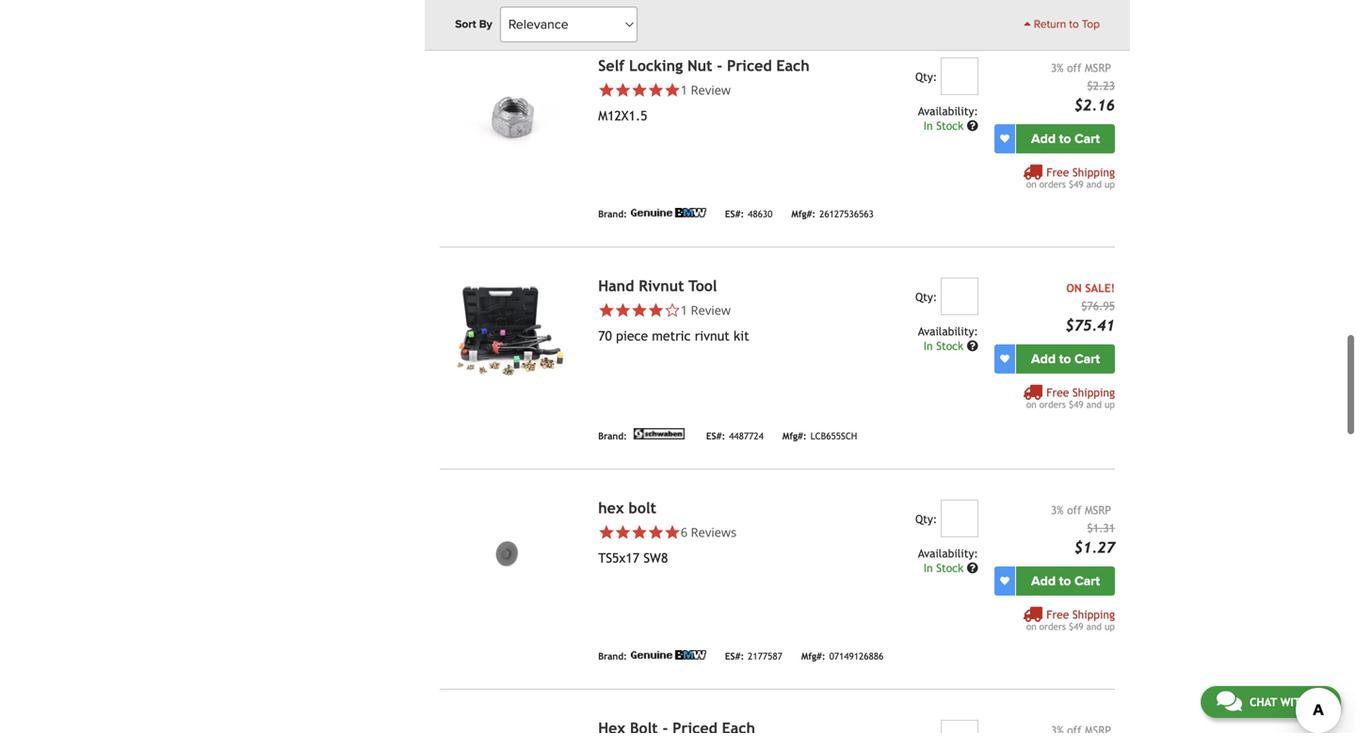 Task type: describe. For each thing, give the bounding box(es) containing it.
on for $1.27
[[1027, 621, 1037, 632]]

1 review link down tool on the top of the page
[[681, 302, 731, 319]]

$1.27
[[1074, 539, 1115, 556]]

each
[[777, 57, 810, 74]]

add to cart for $1.27
[[1031, 573, 1100, 589]]

caret up image
[[1024, 18, 1031, 29]]

2 stock from the top
[[936, 339, 964, 353]]

in for $1.27
[[924, 562, 933, 575]]

ts5x17 sw8
[[598, 551, 668, 566]]

1 review link up rivnut
[[598, 302, 842, 319]]

2 add to cart from the top
[[1031, 351, 1100, 367]]

1 review for tool
[[681, 302, 731, 319]]

on
[[1067, 281, 1082, 295]]

es#: 4487724
[[706, 431, 764, 442]]

add to cart button for $1.27
[[1016, 567, 1115, 596]]

2 add to cart button from the top
[[1016, 345, 1115, 374]]

mfg#: 07149126886
[[801, 651, 884, 662]]

brand: for tool
[[598, 431, 627, 442]]

to down $75.41
[[1059, 351, 1071, 367]]

top
[[1082, 17, 1100, 31]]

rivnut
[[639, 277, 684, 295]]

6 reviews
[[681, 524, 737, 541]]

1 for rivnut
[[681, 302, 688, 319]]

3% off msrp $2.23 $2.16
[[1051, 61, 1115, 114]]

$1.31
[[1087, 522, 1115, 535]]

free shipping on orders $49 and up for $1.27
[[1027, 608, 1115, 632]]

to left top
[[1069, 17, 1079, 31]]

piece
[[616, 329, 648, 344]]

add to cart button for $2.16
[[1016, 124, 1115, 153]]

reviews
[[691, 524, 737, 541]]

$2.23
[[1087, 79, 1115, 92]]

empty star image
[[664, 302, 681, 319]]

self locking nut - priced each link
[[598, 57, 810, 74]]

priced
[[727, 57, 772, 74]]

70
[[598, 329, 612, 344]]

1 review for nut
[[681, 81, 731, 98]]

2 up from the top
[[1105, 399, 1115, 410]]

2 orders from the top
[[1040, 399, 1066, 410]]

rivnut
[[695, 329, 730, 344]]

1 for locking
[[681, 81, 688, 98]]

es#: 2177587
[[725, 651, 783, 662]]

free for $2.16
[[1047, 166, 1069, 179]]

with
[[1281, 696, 1308, 709]]

review for nut
[[691, 81, 731, 98]]

star image up m12x1.5
[[615, 82, 631, 98]]

$49 for $1.27
[[1069, 621, 1084, 632]]

es#2177587 - 07149126886 - hex bolt - ts5x17 sw8 - genuine bmw - bmw mini image
[[440, 500, 583, 607]]

-
[[717, 57, 723, 74]]

add to wish list image
[[1000, 577, 1010, 586]]

us
[[1312, 696, 1325, 709]]

availability: for $1.27
[[918, 547, 978, 560]]

self locking nut - priced each
[[598, 57, 810, 74]]

es#4487724 - lcb655sch - hand rivnut tool - 70 piece metric rivnut kit - schwaben - audi bmw volkswagen mercedes benz mini porsche image
[[440, 278, 583, 385]]

2 add from the top
[[1031, 351, 1056, 367]]

star image down hex bolt link
[[615, 524, 631, 541]]

3% for $2.16
[[1051, 61, 1064, 74]]

1 add to wish list image from the top
[[1000, 134, 1010, 143]]

question circle image for $2.16
[[967, 120, 978, 131]]

nut
[[688, 57, 712, 74]]

48630
[[748, 209, 773, 219]]

2 $49 from the top
[[1069, 399, 1084, 410]]

3 qty: from the top
[[915, 513, 937, 526]]

review for tool
[[691, 302, 731, 319]]

hex bolt link
[[598, 499, 656, 517]]

sw8
[[644, 551, 668, 566]]

es#48630 - 26127536563 - self locking nut - priced each - m12x1.5 - genuine bmw - bmw mini image
[[440, 57, 583, 165]]

ts5x17
[[598, 551, 640, 566]]

hand rivnut tool
[[598, 277, 717, 295]]

hex bolt
[[598, 499, 656, 517]]

qty: for nut
[[915, 70, 937, 83]]

star image down locking at the top of page
[[664, 82, 681, 98]]

add to cart for $2.16
[[1031, 131, 1100, 147]]

$49 for $2.16
[[1069, 179, 1084, 190]]

mfg#: lcb655sch
[[783, 431, 857, 442]]

on sale! $76.95 $75.41
[[1066, 281, 1115, 334]]

in stock for $2.16
[[924, 119, 967, 132]]

chat with us link
[[1201, 687, 1341, 719]]

msrp for $1.27
[[1085, 504, 1111, 517]]



Task type: locate. For each thing, give the bounding box(es) containing it.
msrp inside 3% off msrp $1.31 $1.27
[[1085, 504, 1111, 517]]

and for $1.27
[[1087, 621, 1102, 632]]

and down "$2.16"
[[1087, 179, 1102, 190]]

2 free shipping on orders $49 and up from the top
[[1027, 386, 1115, 410]]

up
[[1105, 179, 1115, 190], [1105, 399, 1115, 410], [1105, 621, 1115, 632]]

1 vertical spatial genuine bmw - corporate logo image
[[631, 651, 706, 660]]

1 vertical spatial cart
[[1075, 351, 1100, 367]]

off inside 3% off msrp $2.23 $2.16
[[1067, 61, 1082, 74]]

3 shipping from the top
[[1073, 608, 1115, 621]]

1 vertical spatial question circle image
[[967, 563, 978, 574]]

2 vertical spatial availability:
[[918, 547, 978, 560]]

2 vertical spatial add
[[1031, 573, 1056, 589]]

add to cart button down "$2.16"
[[1016, 124, 1115, 153]]

3 add to cart button from the top
[[1016, 567, 1115, 596]]

1 vertical spatial up
[[1105, 399, 1115, 410]]

1 vertical spatial 1 review
[[681, 302, 731, 319]]

shipping down "$2.16"
[[1073, 166, 1115, 179]]

and down $1.27
[[1087, 621, 1102, 632]]

genuine bmw - corporate logo image left es#: 2177587
[[631, 651, 706, 660]]

2 free from the top
[[1047, 386, 1069, 399]]

1 vertical spatial free
[[1047, 386, 1069, 399]]

add to cart down "$2.16"
[[1031, 131, 1100, 147]]

shipping down $1.27
[[1073, 608, 1115, 621]]

and for $2.16
[[1087, 179, 1102, 190]]

availability: for $2.16
[[918, 104, 978, 118]]

3 in stock from the top
[[924, 562, 967, 575]]

star image down hand
[[615, 302, 631, 319]]

add to cart down $1.27
[[1031, 573, 1100, 589]]

2 vertical spatial in
[[924, 562, 933, 575]]

1 review link
[[598, 81, 842, 98], [681, 81, 731, 98], [598, 302, 842, 319], [681, 302, 731, 319]]

cart down $75.41
[[1075, 351, 1100, 367]]

0 vertical spatial in stock
[[924, 119, 967, 132]]

genuine bmw - corporate logo image for bolt
[[631, 651, 706, 660]]

2 vertical spatial free shipping on orders $49 and up
[[1027, 608, 1115, 632]]

1 vertical spatial $49
[[1069, 399, 1084, 410]]

msrp inside 3% off msrp $2.23 $2.16
[[1085, 61, 1111, 74]]

2 1 from the top
[[681, 302, 688, 319]]

1 off from the top
[[1067, 61, 1082, 74]]

3% inside 3% off msrp $1.31 $1.27
[[1051, 504, 1064, 517]]

0 vertical spatial add to cart
[[1031, 131, 1100, 147]]

review down self locking nut - priced each link
[[691, 81, 731, 98]]

0 vertical spatial 3%
[[1051, 61, 1064, 74]]

3 free shipping on orders $49 and up from the top
[[1027, 608, 1115, 632]]

1 vertical spatial shipping
[[1073, 386, 1115, 399]]

1 stock from the top
[[936, 119, 964, 132]]

genuine bmw - corporate logo image
[[631, 208, 706, 217], [631, 651, 706, 660]]

$49
[[1069, 179, 1084, 190], [1069, 399, 1084, 410], [1069, 621, 1084, 632]]

2 cart from the top
[[1075, 351, 1100, 367]]

free down 3% off msrp $2.23 $2.16
[[1047, 166, 1069, 179]]

self
[[598, 57, 625, 74]]

1 add to cart from the top
[[1031, 131, 1100, 147]]

genuine bmw - corporate logo image for locking
[[631, 208, 706, 217]]

2 on from the top
[[1027, 399, 1037, 410]]

chat
[[1250, 696, 1277, 709]]

2 vertical spatial es#:
[[725, 651, 744, 662]]

3 $49 from the top
[[1069, 621, 1084, 632]]

question circle image
[[967, 340, 978, 352]]

2 vertical spatial brand:
[[598, 651, 627, 662]]

2 vertical spatial and
[[1087, 621, 1102, 632]]

mfg#: left 26127536563
[[792, 209, 816, 219]]

1 vertical spatial msrp
[[1085, 504, 1111, 517]]

1 vertical spatial and
[[1087, 399, 1102, 410]]

kit
[[734, 329, 749, 344]]

1 review down tool on the top of the page
[[681, 302, 731, 319]]

up down "$2.16"
[[1105, 179, 1115, 190]]

3 availability: from the top
[[918, 547, 978, 560]]

1 review down self locking nut - priced each link
[[681, 81, 731, 98]]

0 vertical spatial qty:
[[915, 70, 937, 83]]

3 brand: from the top
[[598, 651, 627, 662]]

es#: for nut
[[725, 209, 744, 219]]

07149126886
[[829, 651, 884, 662]]

$75.41
[[1066, 317, 1115, 334]]

2 question circle image from the top
[[967, 563, 978, 574]]

msrp up "$2.23"
[[1085, 61, 1111, 74]]

0 vertical spatial $49
[[1069, 179, 1084, 190]]

3 cart from the top
[[1075, 573, 1100, 589]]

1 question circle image from the top
[[967, 120, 978, 131]]

3% for $1.27
[[1051, 504, 1064, 517]]

2 review from the top
[[691, 302, 731, 319]]

0 vertical spatial orders
[[1040, 179, 1066, 190]]

shipping for $2.16
[[1073, 166, 1115, 179]]

3 up from the top
[[1105, 621, 1115, 632]]

1 add to cart button from the top
[[1016, 124, 1115, 153]]

qty:
[[915, 70, 937, 83], [915, 290, 937, 304], [915, 513, 937, 526]]

1 vertical spatial add to cart
[[1031, 351, 1100, 367]]

1 vertical spatial free shipping on orders $49 and up
[[1027, 386, 1115, 410]]

add to cart
[[1031, 131, 1100, 147], [1031, 351, 1100, 367], [1031, 573, 1100, 589]]

1 $49 from the top
[[1069, 179, 1084, 190]]

up down $75.41
[[1105, 399, 1115, 410]]

free shipping on orders $49 and up down $75.41
[[1027, 386, 1115, 410]]

0 vertical spatial 1
[[681, 81, 688, 98]]

2 in from the top
[[924, 339, 933, 353]]

0 vertical spatial in
[[924, 119, 933, 132]]

1 1 from the top
[[681, 81, 688, 98]]

off for $1.27
[[1067, 504, 1082, 517]]

0 vertical spatial review
[[691, 81, 731, 98]]

locking
[[629, 57, 683, 74]]

26127536563
[[820, 209, 874, 219]]

1 vertical spatial 1
[[681, 302, 688, 319]]

question circle image
[[967, 120, 978, 131], [967, 563, 978, 574]]

free shipping on orders $49 and up down $1.27
[[1027, 608, 1115, 632]]

$49 down $75.41
[[1069, 399, 1084, 410]]

add for $2.16
[[1031, 131, 1056, 147]]

hand
[[598, 277, 634, 295]]

sort
[[455, 17, 476, 31]]

mfg#: for nut
[[792, 209, 816, 219]]

comments image
[[1217, 690, 1242, 713]]

add right question circle image
[[1031, 351, 1056, 367]]

0 vertical spatial es#:
[[725, 209, 744, 219]]

star image
[[615, 82, 631, 98], [664, 82, 681, 98], [598, 302, 615, 319], [615, 302, 631, 319], [648, 302, 664, 319], [598, 524, 615, 541], [615, 524, 631, 541]]

metric
[[652, 329, 691, 344]]

1 review
[[681, 81, 731, 98], [681, 302, 731, 319]]

2 in stock from the top
[[924, 339, 967, 353]]

cart for $1.27
[[1075, 573, 1100, 589]]

stock
[[936, 119, 964, 132], [936, 339, 964, 353], [936, 562, 964, 575]]

sale!
[[1085, 281, 1115, 295]]

in
[[924, 119, 933, 132], [924, 339, 933, 353], [924, 562, 933, 575]]

star image
[[598, 82, 615, 98], [631, 82, 648, 98], [648, 82, 664, 98], [631, 302, 648, 319], [631, 524, 648, 541], [648, 524, 664, 541], [664, 524, 681, 541]]

add to cart down $75.41
[[1031, 351, 1100, 367]]

in for $2.16
[[924, 119, 933, 132]]

schwaben - corporate logo image
[[631, 428, 687, 440]]

up for $1.27
[[1105, 621, 1115, 632]]

in stock
[[924, 119, 967, 132], [924, 339, 967, 353], [924, 562, 967, 575]]

stock for $2.16
[[936, 119, 964, 132]]

2 genuine bmw - corporate logo image from the top
[[631, 651, 706, 660]]

1 6 reviews link from the left
[[598, 524, 842, 541]]

sort by
[[455, 17, 492, 31]]

return to top link
[[1024, 16, 1100, 33]]

2 vertical spatial in stock
[[924, 562, 967, 575]]

2 3% from the top
[[1051, 504, 1064, 517]]

chat with us
[[1250, 696, 1325, 709]]

2 and from the top
[[1087, 399, 1102, 410]]

3 on from the top
[[1027, 621, 1037, 632]]

3 add to cart from the top
[[1031, 573, 1100, 589]]

review
[[691, 81, 731, 98], [691, 302, 731, 319]]

1 vertical spatial es#:
[[706, 431, 725, 442]]

mfg#: for tool
[[783, 431, 807, 442]]

es#: for tool
[[706, 431, 725, 442]]

0 vertical spatial and
[[1087, 179, 1102, 190]]

add to cart button down $75.41
[[1016, 345, 1115, 374]]

1 vertical spatial on
[[1027, 399, 1037, 410]]

3 free from the top
[[1047, 608, 1069, 621]]

return to top
[[1031, 17, 1100, 31]]

1
[[681, 81, 688, 98], [681, 302, 688, 319]]

1 vertical spatial brand:
[[598, 431, 627, 442]]

2 msrp from the top
[[1085, 504, 1111, 517]]

3% off msrp $1.31 $1.27
[[1051, 504, 1115, 556]]

off
[[1067, 61, 1082, 74], [1067, 504, 1082, 517]]

mfg#:
[[792, 209, 816, 219], [783, 431, 807, 442], [801, 651, 826, 662]]

0 vertical spatial add to cart button
[[1016, 124, 1115, 153]]

star image down hex
[[598, 524, 615, 541]]

by
[[479, 17, 492, 31]]

0 vertical spatial question circle image
[[967, 120, 978, 131]]

1 and from the top
[[1087, 179, 1102, 190]]

3% inside 3% off msrp $2.23 $2.16
[[1051, 61, 1064, 74]]

es#: left the '48630'
[[725, 209, 744, 219]]

0 vertical spatial free
[[1047, 166, 1069, 179]]

shipping
[[1073, 166, 1115, 179], [1073, 386, 1115, 399], [1073, 608, 1115, 621]]

6 reviews link
[[598, 524, 842, 541], [681, 524, 737, 541]]

to
[[1069, 17, 1079, 31], [1059, 131, 1071, 147], [1059, 351, 1071, 367], [1059, 573, 1071, 589]]

lcb655sch
[[811, 431, 857, 442]]

1 shipping from the top
[[1073, 166, 1115, 179]]

genuine bmw - corporate logo image up rivnut
[[631, 208, 706, 217]]

tool
[[689, 277, 717, 295]]

0 vertical spatial off
[[1067, 61, 1082, 74]]

es#:
[[725, 209, 744, 219], [706, 431, 725, 442], [725, 651, 744, 662]]

review down tool on the top of the page
[[691, 302, 731, 319]]

cart
[[1075, 131, 1100, 147], [1075, 351, 1100, 367], [1075, 573, 1100, 589]]

to down 3% off msrp $2.23 $2.16
[[1059, 131, 1071, 147]]

0 vertical spatial up
[[1105, 179, 1115, 190]]

2 vertical spatial orders
[[1040, 621, 1066, 632]]

3%
[[1051, 61, 1064, 74], [1051, 504, 1064, 517]]

msrp up $1.31
[[1085, 504, 1111, 517]]

1 vertical spatial qty:
[[915, 290, 937, 304]]

1 in from the top
[[924, 119, 933, 132]]

0 vertical spatial availability:
[[918, 104, 978, 118]]

add to cart button
[[1016, 124, 1115, 153], [1016, 345, 1115, 374], [1016, 567, 1115, 596]]

1 vertical spatial availability:
[[918, 325, 978, 338]]

free down 3% off msrp $1.31 $1.27
[[1047, 608, 1069, 621]]

hex
[[598, 499, 624, 517]]

orders
[[1040, 179, 1066, 190], [1040, 399, 1066, 410], [1040, 621, 1066, 632]]

add down 3% off msrp $2.23 $2.16
[[1031, 131, 1056, 147]]

2 vertical spatial add to cart
[[1031, 573, 1100, 589]]

1 up 70 piece metric rivnut kit
[[681, 302, 688, 319]]

0 vertical spatial add to wish list image
[[1000, 134, 1010, 143]]

1 cart from the top
[[1075, 131, 1100, 147]]

1 review link down self locking nut - priced each link
[[681, 81, 731, 98]]

3 in from the top
[[924, 562, 933, 575]]

1 vertical spatial stock
[[936, 339, 964, 353]]

1 vertical spatial add
[[1031, 351, 1056, 367]]

add to cart button down $1.27
[[1016, 567, 1115, 596]]

2 vertical spatial add to cart button
[[1016, 567, 1115, 596]]

2 vertical spatial mfg#:
[[801, 651, 826, 662]]

1 vertical spatial mfg#:
[[783, 431, 807, 442]]

1 free shipping on orders $49 and up from the top
[[1027, 166, 1115, 190]]

off up $1.27
[[1067, 504, 1082, 517]]

up for $2.16
[[1105, 179, 1115, 190]]

es#: 48630
[[725, 209, 773, 219]]

1 1 review from the top
[[681, 81, 731, 98]]

on
[[1027, 179, 1037, 190], [1027, 399, 1037, 410], [1027, 621, 1037, 632]]

1 vertical spatial add to wish list image
[[1000, 354, 1010, 364]]

mfg#: 26127536563
[[792, 209, 874, 219]]

1 vertical spatial in stock
[[924, 339, 967, 353]]

cart down $1.27
[[1075, 573, 1100, 589]]

3 and from the top
[[1087, 621, 1102, 632]]

6
[[681, 524, 688, 541]]

es#: left 4487724
[[706, 431, 725, 442]]

mfg#: left lcb655sch
[[783, 431, 807, 442]]

2 1 review from the top
[[681, 302, 731, 319]]

1 vertical spatial 3%
[[1051, 504, 1064, 517]]

and down $75.41
[[1087, 399, 1102, 410]]

2177587
[[748, 651, 783, 662]]

1 genuine bmw - corporate logo image from the top
[[631, 208, 706, 217]]

1 qty: from the top
[[915, 70, 937, 83]]

brand: for nut
[[598, 209, 627, 219]]

None number field
[[941, 57, 978, 95], [941, 278, 978, 315], [941, 500, 978, 538], [941, 720, 978, 734], [941, 57, 978, 95], [941, 278, 978, 315], [941, 500, 978, 538], [941, 720, 978, 734]]

2 vertical spatial qty:
[[915, 513, 937, 526]]

$49 down $1.27
[[1069, 621, 1084, 632]]

2 vertical spatial on
[[1027, 621, 1037, 632]]

bolt
[[629, 499, 656, 517]]

return
[[1034, 17, 1066, 31]]

free shipping on orders $49 and up
[[1027, 166, 1115, 190], [1027, 386, 1115, 410], [1027, 608, 1115, 632]]

question circle image for $1.27
[[967, 563, 978, 574]]

on for $2.16
[[1027, 179, 1037, 190]]

free
[[1047, 166, 1069, 179], [1047, 386, 1069, 399], [1047, 608, 1069, 621]]

1 3% from the top
[[1051, 61, 1064, 74]]

0 vertical spatial free shipping on orders $49 and up
[[1027, 166, 1115, 190]]

0 vertical spatial on
[[1027, 179, 1037, 190]]

2 vertical spatial cart
[[1075, 573, 1100, 589]]

2 add to wish list image from the top
[[1000, 354, 1010, 364]]

add right add to wish list image
[[1031, 573, 1056, 589]]

add to wish list image
[[1000, 134, 1010, 143], [1000, 354, 1010, 364]]

off up "$2.16"
[[1067, 61, 1082, 74]]

1 vertical spatial add to cart button
[[1016, 345, 1115, 374]]

3 orders from the top
[[1040, 621, 1066, 632]]

2 brand: from the top
[[598, 431, 627, 442]]

star image up 70
[[598, 302, 615, 319]]

2 qty: from the top
[[915, 290, 937, 304]]

1 vertical spatial orders
[[1040, 399, 1066, 410]]

2 vertical spatial up
[[1105, 621, 1115, 632]]

add
[[1031, 131, 1056, 147], [1031, 351, 1056, 367], [1031, 573, 1056, 589]]

2 vertical spatial stock
[[936, 562, 964, 575]]

1 msrp from the top
[[1085, 61, 1111, 74]]

msrp
[[1085, 61, 1111, 74], [1085, 504, 1111, 517]]

1 vertical spatial review
[[691, 302, 731, 319]]

in stock for $1.27
[[924, 562, 967, 575]]

1 in stock from the top
[[924, 119, 967, 132]]

cart down "$2.16"
[[1075, 131, 1100, 147]]

up down $1.27
[[1105, 621, 1115, 632]]

1 vertical spatial in
[[924, 339, 933, 353]]

star image down hand rivnut tool at the top
[[648, 302, 664, 319]]

1 orders from the top
[[1040, 179, 1066, 190]]

0 vertical spatial shipping
[[1073, 166, 1115, 179]]

to down 3% off msrp $1.31 $1.27
[[1059, 573, 1071, 589]]

1 add from the top
[[1031, 131, 1056, 147]]

1 brand: from the top
[[598, 209, 627, 219]]

shipping for $1.27
[[1073, 608, 1115, 621]]

and
[[1087, 179, 1102, 190], [1087, 399, 1102, 410], [1087, 621, 1102, 632]]

qty: for tool
[[915, 290, 937, 304]]

1 up from the top
[[1105, 179, 1115, 190]]

es#: left "2177587" at the bottom right
[[725, 651, 744, 662]]

orders for $1.27
[[1040, 621, 1066, 632]]

hand rivnut tool link
[[598, 277, 717, 295]]

mfg#: left 07149126886
[[801, 651, 826, 662]]

off inside 3% off msrp $1.31 $1.27
[[1067, 504, 1082, 517]]

2 availability: from the top
[[918, 325, 978, 338]]

0 vertical spatial add
[[1031, 131, 1056, 147]]

free shipping on orders $49 and up for $2.16
[[1027, 166, 1115, 190]]

$49 down "$2.16"
[[1069, 179, 1084, 190]]

1 free from the top
[[1047, 166, 1069, 179]]

3 add from the top
[[1031, 573, 1056, 589]]

1 on from the top
[[1027, 179, 1037, 190]]

1 availability: from the top
[[918, 104, 978, 118]]

shipping down $75.41
[[1073, 386, 1115, 399]]

free shipping on orders $49 and up down "$2.16"
[[1027, 166, 1115, 190]]

2 off from the top
[[1067, 504, 1082, 517]]

free down $75.41
[[1047, 386, 1069, 399]]

0 vertical spatial brand:
[[598, 209, 627, 219]]

1 review from the top
[[691, 81, 731, 98]]

2 vertical spatial free
[[1047, 608, 1069, 621]]

stock for $1.27
[[936, 562, 964, 575]]

brand:
[[598, 209, 627, 219], [598, 431, 627, 442], [598, 651, 627, 662]]

1 vertical spatial off
[[1067, 504, 1082, 517]]

$2.16
[[1074, 96, 1115, 114]]

2 vertical spatial $49
[[1069, 621, 1084, 632]]

2 vertical spatial shipping
[[1073, 608, 1115, 621]]

1 down the nut
[[681, 81, 688, 98]]

1 review link down - at the top right of the page
[[598, 81, 842, 98]]

orders for $2.16
[[1040, 179, 1066, 190]]

add for $1.27
[[1031, 573, 1056, 589]]

70 piece metric rivnut kit
[[598, 329, 749, 344]]

4487724
[[729, 431, 764, 442]]

0 vertical spatial msrp
[[1085, 61, 1111, 74]]

3 stock from the top
[[936, 562, 964, 575]]

0 vertical spatial mfg#:
[[792, 209, 816, 219]]

m12x1.5
[[598, 108, 647, 123]]

cart for $2.16
[[1075, 131, 1100, 147]]

2 shipping from the top
[[1073, 386, 1115, 399]]

0 vertical spatial 1 review
[[681, 81, 731, 98]]

0 vertical spatial genuine bmw - corporate logo image
[[631, 208, 706, 217]]

availability:
[[918, 104, 978, 118], [918, 325, 978, 338], [918, 547, 978, 560]]

2 6 reviews link from the left
[[681, 524, 737, 541]]

0 vertical spatial cart
[[1075, 131, 1100, 147]]

$76.95
[[1081, 299, 1115, 312]]

off for $2.16
[[1067, 61, 1082, 74]]

0 vertical spatial stock
[[936, 119, 964, 132]]

msrp for $2.16
[[1085, 61, 1111, 74]]

free for $1.27
[[1047, 608, 1069, 621]]



Task type: vqa. For each thing, say whether or not it's contained in the screenshot.
accents.
no



